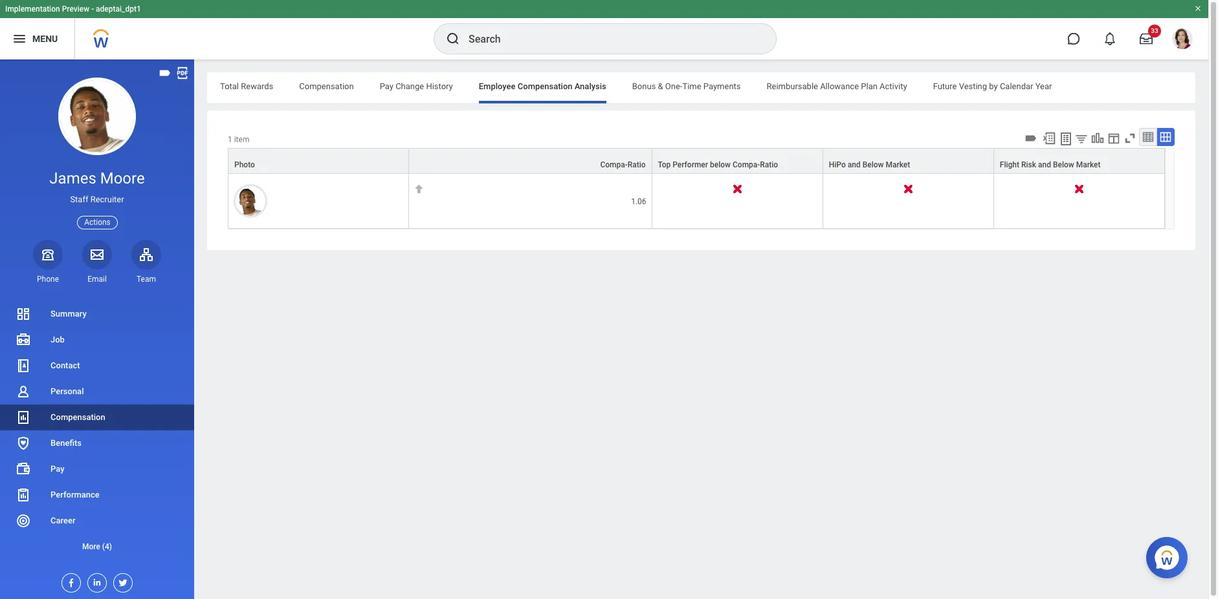Task type: vqa. For each thing, say whether or not it's contained in the screenshot.
Summary
yes



Task type: locate. For each thing, give the bounding box(es) containing it.
33
[[1151, 27, 1158, 34]]

employee's photo (james moore) image
[[234, 185, 267, 218]]

below
[[710, 161, 731, 170]]

menu
[[32, 33, 58, 44]]

email
[[87, 275, 107, 284]]

row
[[228, 148, 1165, 174]]

team james moore element
[[131, 274, 161, 285]]

(4)
[[102, 543, 112, 552]]

toolbar
[[1022, 128, 1175, 148]]

pay
[[380, 82, 393, 91], [50, 465, 64, 474]]

1 horizontal spatial compa-
[[733, 161, 760, 170]]

list
[[0, 302, 194, 561]]

expand table image
[[1159, 131, 1172, 144]]

expand/collapse chart image
[[1091, 131, 1105, 146]]

1 horizontal spatial pay
[[380, 82, 393, 91]]

compa- right below
[[733, 161, 760, 170]]

benefits image
[[16, 436, 31, 452]]

1.06
[[631, 197, 646, 207]]

0 horizontal spatial ratio
[[628, 161, 646, 170]]

top performer below compa-ratio
[[658, 161, 778, 170]]

&
[[658, 82, 663, 91]]

benefits
[[50, 439, 82, 449]]

hipo and below market button
[[823, 149, 993, 174]]

tag image
[[1024, 131, 1038, 146]]

email button
[[82, 240, 112, 285]]

more (4) button
[[0, 535, 194, 561]]

james
[[49, 170, 96, 188]]

pay image
[[16, 462, 31, 478]]

compa-ratio above 1.05 element
[[414, 185, 646, 207]]

1 and from the left
[[848, 161, 861, 170]]

0 horizontal spatial and
[[848, 161, 861, 170]]

-
[[91, 5, 94, 14]]

summary image
[[16, 307, 31, 322]]

list containing summary
[[0, 302, 194, 561]]

compa- left top
[[600, 161, 628, 170]]

email james moore element
[[82, 274, 112, 285]]

moore
[[100, 170, 145, 188]]

summary link
[[0, 302, 194, 327]]

2 ratio from the left
[[760, 161, 778, 170]]

tab list
[[207, 72, 1195, 104]]

compensation image
[[16, 410, 31, 426]]

1 vertical spatial pay
[[50, 465, 64, 474]]

compensation
[[299, 82, 354, 91], [518, 82, 573, 91], [50, 413, 105, 423]]

pay change history
[[380, 82, 453, 91]]

year
[[1035, 82, 1052, 91]]

performance link
[[0, 483, 194, 509]]

1 horizontal spatial ratio
[[760, 161, 778, 170]]

activity
[[880, 82, 907, 91]]

ratio inside 'popup button'
[[628, 161, 646, 170]]

pay inside navigation pane region
[[50, 465, 64, 474]]

below
[[863, 161, 884, 170], [1053, 161, 1074, 170]]

1 horizontal spatial market
[[1076, 161, 1101, 170]]

personal image
[[16, 384, 31, 400]]

hipo
[[829, 161, 846, 170]]

and right risk
[[1038, 161, 1051, 170]]

risk
[[1021, 161, 1036, 170]]

table image
[[1142, 131, 1155, 144]]

ratio
[[628, 161, 646, 170], [760, 161, 778, 170]]

plan
[[861, 82, 878, 91]]

pay link
[[0, 457, 194, 483]]

reimbursable
[[767, 82, 818, 91]]

pay for pay
[[50, 465, 64, 474]]

career link
[[0, 509, 194, 535]]

compa-
[[600, 161, 628, 170], [733, 161, 760, 170]]

implementation
[[5, 5, 60, 14]]

2 market from the left
[[1076, 161, 1101, 170]]

1 ratio from the left
[[628, 161, 646, 170]]

actions button
[[77, 216, 118, 230]]

photo
[[234, 161, 255, 170]]

one-
[[665, 82, 682, 91]]

history
[[426, 82, 453, 91]]

job image
[[16, 333, 31, 348]]

2 compa- from the left
[[733, 161, 760, 170]]

below down export to worksheets image
[[1053, 161, 1074, 170]]

0 horizontal spatial below
[[863, 161, 884, 170]]

contact link
[[0, 353, 194, 379]]

1 horizontal spatial below
[[1053, 161, 1074, 170]]

and right hipo
[[848, 161, 861, 170]]

team
[[137, 275, 156, 284]]

0 horizontal spatial compensation
[[50, 413, 105, 423]]

ratio left top
[[628, 161, 646, 170]]

pay down benefits
[[50, 465, 64, 474]]

0 horizontal spatial compa-
[[600, 161, 628, 170]]

analysis
[[575, 82, 606, 91]]

compa-ratio above 1.05 image
[[414, 185, 424, 194]]

and
[[848, 161, 861, 170], [1038, 161, 1051, 170]]

employee compensation analysis
[[479, 82, 606, 91]]

click to view/edit grid preferences image
[[1107, 131, 1121, 146]]

adeptai_dpt1
[[96, 5, 141, 14]]

compensation link
[[0, 405, 194, 431]]

total
[[220, 82, 239, 91]]

0 horizontal spatial market
[[886, 161, 910, 170]]

flight
[[1000, 161, 1019, 170]]

view printable version (pdf) image
[[175, 66, 190, 80]]

0 vertical spatial pay
[[380, 82, 393, 91]]

pay left change
[[380, 82, 393, 91]]

1 horizontal spatial and
[[1038, 161, 1051, 170]]

select to filter grid data image
[[1074, 132, 1089, 146]]

compa- inside popup button
[[733, 161, 760, 170]]

compa- inside 'popup button'
[[600, 161, 628, 170]]

1 compa- from the left
[[600, 161, 628, 170]]

phone image
[[39, 247, 57, 263]]

ratio right below
[[760, 161, 778, 170]]

tab list containing total rewards
[[207, 72, 1195, 104]]

summary
[[50, 309, 87, 319]]

market right hipo
[[886, 161, 910, 170]]

actions
[[84, 218, 111, 227]]

bonus & one-time payments
[[632, 82, 741, 91]]

market down select to filter grid data icon
[[1076, 161, 1101, 170]]

market
[[886, 161, 910, 170], [1076, 161, 1101, 170]]

0 horizontal spatial pay
[[50, 465, 64, 474]]

below right hipo
[[863, 161, 884, 170]]

linkedin image
[[88, 575, 102, 588]]

vesting
[[959, 82, 987, 91]]

more (4) button
[[0, 540, 194, 555]]

allowance
[[820, 82, 859, 91]]

career image
[[16, 514, 31, 529]]



Task type: describe. For each thing, give the bounding box(es) containing it.
flight risk and below market button
[[994, 149, 1164, 174]]

personal link
[[0, 379, 194, 405]]

twitter image
[[114, 575, 128, 589]]

view team image
[[139, 247, 154, 263]]

1 market from the left
[[886, 161, 910, 170]]

row containing photo
[[228, 148, 1165, 174]]

bonus
[[632, 82, 656, 91]]

phone
[[37, 275, 59, 284]]

payments
[[703, 82, 741, 91]]

preview
[[62, 5, 89, 14]]

contact image
[[16, 359, 31, 374]]

staff
[[70, 195, 88, 205]]

search image
[[445, 31, 461, 47]]

1 horizontal spatial compensation
[[299, 82, 354, 91]]

phone james moore element
[[33, 274, 63, 285]]

photo button
[[228, 149, 408, 174]]

staff recruiter
[[70, 195, 124, 205]]

employee
[[479, 82, 516, 91]]

export to worksheets image
[[1058, 131, 1074, 147]]

job link
[[0, 327, 194, 353]]

flight risk and below market
[[1000, 161, 1101, 170]]

phone button
[[33, 240, 63, 285]]

Search Workday  search field
[[469, 25, 750, 53]]

1.06 row
[[228, 174, 1165, 229]]

profile logan mcneil image
[[1172, 28, 1193, 52]]

2 and from the left
[[1038, 161, 1051, 170]]

pay for pay change history
[[380, 82, 393, 91]]

top
[[658, 161, 671, 170]]

recruiter
[[90, 195, 124, 205]]

james moore
[[49, 170, 145, 188]]

more
[[82, 543, 100, 552]]

justify image
[[12, 31, 27, 47]]

ratio inside popup button
[[760, 161, 778, 170]]

compa-ratio
[[600, 161, 646, 170]]

1 below from the left
[[863, 161, 884, 170]]

contact
[[50, 361, 80, 371]]

facebook image
[[62, 575, 76, 589]]

1
[[228, 135, 232, 144]]

calendar
[[1000, 82, 1033, 91]]

job
[[50, 335, 65, 345]]

team link
[[131, 240, 161, 285]]

top performer below compa-ratio button
[[652, 149, 822, 174]]

compensation inside navigation pane region
[[50, 413, 105, 423]]

by
[[989, 82, 998, 91]]

mail image
[[89, 247, 105, 263]]

change
[[396, 82, 424, 91]]

33 button
[[1132, 25, 1161, 53]]

2 below from the left
[[1053, 161, 1074, 170]]

performer
[[673, 161, 708, 170]]

personal
[[50, 387, 84, 397]]

item
[[234, 135, 249, 144]]

menu banner
[[0, 0, 1208, 60]]

career
[[50, 516, 75, 526]]

compa-ratio button
[[409, 149, 651, 174]]

rewards
[[241, 82, 273, 91]]

more (4)
[[82, 543, 112, 552]]

tag image
[[158, 66, 172, 80]]

time
[[682, 82, 701, 91]]

1 item
[[228, 135, 249, 144]]

close environment banner image
[[1194, 5, 1202, 12]]

future vesting by calendar year
[[933, 82, 1052, 91]]

2 horizontal spatial compensation
[[518, 82, 573, 91]]

notifications large image
[[1104, 32, 1117, 45]]

fullscreen image
[[1123, 131, 1137, 146]]

navigation pane region
[[0, 60, 194, 600]]

performance image
[[16, 488, 31, 504]]

menu button
[[0, 18, 75, 60]]

inbox large image
[[1140, 32, 1153, 45]]

implementation preview -   adeptai_dpt1
[[5, 5, 141, 14]]

performance
[[50, 491, 100, 500]]

export to excel image
[[1042, 131, 1056, 146]]

hipo and below market
[[829, 161, 910, 170]]

benefits link
[[0, 431, 194, 457]]

total rewards
[[220, 82, 273, 91]]

future
[[933, 82, 957, 91]]

reimbursable allowance plan activity
[[767, 82, 907, 91]]



